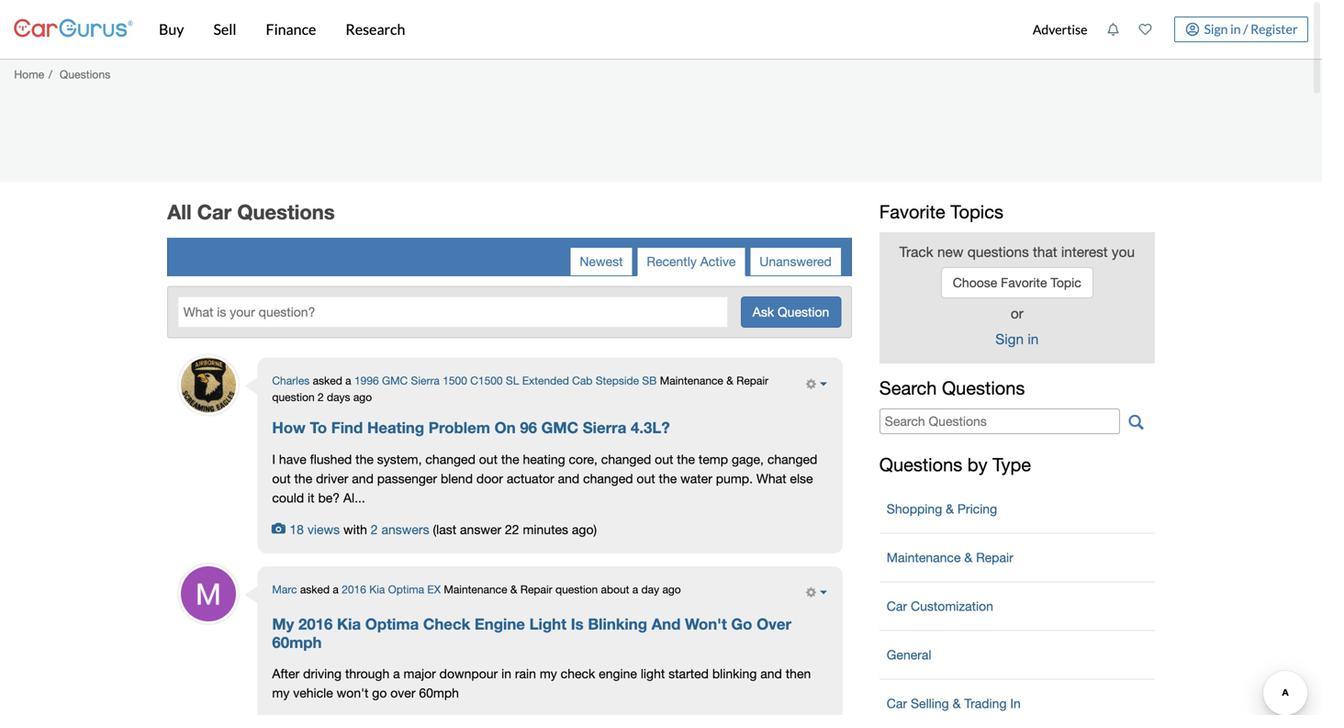 Task type: vqa. For each thing, say whether or not it's contained in the screenshot.
EST. $766/MO.* button
no



Task type: locate. For each thing, give the bounding box(es) containing it.
0 horizontal spatial and
[[352, 471, 374, 486]]

1 vertical spatial asked
[[300, 583, 330, 596]]

2 inside the maintenance & repair question             2 days ago
[[318, 391, 324, 404]]

car left selling
[[887, 696, 908, 711]]

1996
[[355, 375, 379, 387]]

changed up blend at the bottom
[[426, 452, 476, 467]]

0 horizontal spatial repair
[[521, 583, 553, 596]]

asked for 2016
[[300, 583, 330, 596]]

1 horizontal spatial sierra
[[583, 419, 627, 437]]

how to find heating problem on 96 gmc sierra 4.3l? link
[[272, 419, 670, 437]]

1 vertical spatial 2016
[[299, 615, 333, 633]]

0 horizontal spatial sign
[[996, 331, 1024, 348]]

sign in
[[996, 331, 1039, 348]]

buy button
[[144, 0, 199, 59]]

2 horizontal spatial in
[[1231, 21, 1242, 37]]

& inside 'maintenance & repair' link
[[965, 550, 973, 565]]

0 vertical spatial repair
[[737, 375, 769, 387]]

2 horizontal spatial and
[[761, 667, 783, 682]]

& inside shopping & pricing link
[[946, 502, 954, 517]]

c1500
[[471, 375, 503, 387]]

recently active tab panel
[[176, 358, 843, 716]]

maintenance right ex at the left bottom
[[444, 583, 508, 596]]

1 horizontal spatial gmc
[[542, 419, 579, 437]]

go
[[372, 686, 387, 701]]

ago
[[354, 391, 372, 404], [663, 583, 681, 596]]

in down choose favorite topic link
[[1028, 331, 1039, 348]]

ago)
[[572, 522, 597, 537]]

optima down the 2016 kia optima ex link
[[365, 615, 419, 633]]

0 vertical spatial favorite
[[880, 201, 946, 223]]

saved cars image
[[1140, 23, 1152, 36]]

sl
[[506, 375, 519, 387]]

views
[[308, 522, 340, 537]]

0 vertical spatial 2016
[[342, 583, 366, 596]]

1 vertical spatial kia
[[337, 615, 361, 633]]

0 horizontal spatial ago
[[354, 391, 372, 404]]

0 vertical spatial sign
[[1205, 21, 1229, 37]]

2 right with
[[371, 522, 378, 537]]

in inside after driving through a major downpour in rain my check engine light started  blinking and then my vehicle won't go over 60mph
[[502, 667, 512, 682]]

car for car customization
[[887, 599, 908, 614]]

1 vertical spatial favorite
[[1001, 275, 1048, 290]]

that
[[1034, 244, 1058, 260]]

2016 down with
[[342, 583, 366, 596]]

0 horizontal spatial 60mph
[[272, 633, 322, 652]]

menu
[[1024, 4, 1309, 55]]

2 horizontal spatial repair
[[977, 550, 1014, 565]]

1 vertical spatial ago
[[663, 583, 681, 596]]

& for shopping & pricing
[[946, 502, 954, 517]]

1 horizontal spatial my
[[540, 667, 557, 682]]

& up "temp"
[[727, 375, 734, 387]]

1 vertical spatial question
[[556, 583, 598, 596]]

sign for sign in
[[996, 331, 1024, 348]]

won't
[[337, 686, 369, 701]]

0 vertical spatial /
[[1244, 21, 1249, 37]]

1 vertical spatial /
[[49, 68, 52, 81]]

repair up light
[[521, 583, 553, 596]]

kia
[[370, 583, 385, 596], [337, 615, 361, 633]]

asked up days
[[313, 375, 343, 387]]

0 horizontal spatial /
[[49, 68, 52, 81]]

0 vertical spatial question
[[272, 391, 315, 404]]

1 horizontal spatial 60mph
[[419, 686, 459, 701]]

driver
[[316, 471, 349, 486]]

sign in link
[[996, 331, 1039, 348]]

car for car selling & trading in
[[887, 696, 908, 711]]

/ left register
[[1244, 21, 1249, 37]]

0 vertical spatial asked
[[313, 375, 343, 387]]

gmc
[[382, 375, 408, 387], [542, 419, 579, 437]]

optima left ex at the left bottom
[[388, 583, 424, 596]]

light
[[530, 615, 567, 633]]

and down the core,
[[558, 471, 580, 486]]

ago down 1996
[[354, 391, 372, 404]]

shopping
[[887, 502, 943, 517]]

menu bar
[[133, 0, 1024, 59]]

0 horizontal spatial in
[[502, 667, 512, 682]]

sierra up the core,
[[583, 419, 627, 437]]

could
[[272, 490, 304, 506]]

2016 kia optima ex link
[[342, 583, 441, 596]]

with 2 answers (last answer 22 minutes ago)
[[344, 522, 597, 537]]

optima
[[388, 583, 424, 596], [365, 615, 419, 633]]

in
[[1011, 696, 1021, 711]]

major
[[404, 667, 436, 682]]

gmc right 96
[[542, 419, 579, 437]]

repair inside the maintenance & repair question             2 days ago
[[737, 375, 769, 387]]

customization
[[911, 599, 994, 614]]

asked right marc
[[300, 583, 330, 596]]

engine
[[475, 615, 525, 633]]

0 horizontal spatial maintenance
[[444, 583, 508, 596]]

60mph
[[272, 633, 322, 652], [419, 686, 459, 701]]

kia up through
[[337, 615, 361, 633]]

days
[[327, 391, 350, 404]]

0 vertical spatial my
[[540, 667, 557, 682]]

stepside
[[596, 375, 639, 387]]

or
[[1011, 305, 1024, 322]]

the up actuator
[[501, 452, 520, 467]]

0 vertical spatial 60mph
[[272, 633, 322, 652]]

& inside the maintenance & repair question             2 days ago
[[727, 375, 734, 387]]

2 vertical spatial in
[[502, 667, 512, 682]]

& inside the car selling & trading in link
[[953, 696, 961, 711]]

home / questions
[[14, 68, 110, 81]]

over
[[757, 615, 792, 633]]

1 vertical spatial 60mph
[[419, 686, 459, 701]]

be?
[[318, 490, 340, 506]]

passenger
[[377, 471, 437, 486]]

60mph down major
[[419, 686, 459, 701]]

1 vertical spatial optima
[[365, 615, 419, 633]]

60mph inside 'my 2016 kia optima check engine light is blinking and won't go over 60mph'
[[272, 633, 322, 652]]

optima inside 'my 2016 kia optima check engine light is blinking and won't go over 60mph'
[[365, 615, 419, 633]]

2016 right the my at the bottom of page
[[299, 615, 333, 633]]

the up water
[[677, 452, 695, 467]]

on
[[495, 419, 516, 437]]

maintenance for maintenance & repair question             2 days ago
[[660, 375, 724, 387]]

1 horizontal spatial 2
[[371, 522, 378, 537]]

general
[[887, 648, 932, 663]]

a up over
[[393, 667, 400, 682]]

0 vertical spatial 2
[[318, 391, 324, 404]]

in left register
[[1231, 21, 1242, 37]]

my 2016 kia optima check engine light is blinking and won't go over 60mph
[[272, 615, 792, 652]]

out left water
[[637, 471, 656, 486]]

sell
[[214, 20, 237, 38]]

cargurus logo homepage link image
[[14, 3, 133, 56]]

Search Questions text field
[[880, 409, 1121, 435]]

in for sign in / register
[[1231, 21, 1242, 37]]

newest
[[580, 254, 623, 269]]

in
[[1231, 21, 1242, 37], [1028, 331, 1039, 348], [502, 667, 512, 682]]

1 horizontal spatial in
[[1028, 331, 1039, 348]]

out
[[479, 452, 498, 467], [655, 452, 674, 467], [272, 471, 291, 486], [637, 471, 656, 486]]

2 answers link
[[371, 522, 430, 537]]

1 horizontal spatial maintenance
[[660, 375, 724, 387]]

& left pricing
[[946, 502, 954, 517]]

maintenance inside the maintenance & repair question             2 days ago
[[660, 375, 724, 387]]

car right 'all'
[[197, 200, 232, 224]]

0 vertical spatial maintenance
[[660, 375, 724, 387]]

questions by type
[[880, 454, 1032, 476]]

search questions
[[880, 378, 1026, 399]]

menu bar containing buy
[[133, 0, 1024, 59]]

how
[[272, 419, 306, 437]]

/ right home link at the top left of the page
[[49, 68, 52, 81]]

None submit
[[741, 297, 842, 328]]

favorite
[[880, 201, 946, 223], [1001, 275, 1048, 290]]

60mph inside after driving through a major downpour in rain my check engine light started  blinking and then my vehicle won't go over 60mph
[[419, 686, 459, 701]]

all
[[167, 200, 192, 224]]

maintenance down shopping
[[887, 550, 961, 565]]

1 vertical spatial my
[[272, 686, 290, 701]]

60mph down the my at the bottom of page
[[272, 633, 322, 652]]

my 2016 kia optima check engine light is blinking and won't go over 60mph link
[[272, 615, 829, 652]]

favorite up the track
[[880, 201, 946, 223]]

unanswered
[[760, 254, 832, 269]]

a right marc
[[333, 583, 339, 596]]

and up al...
[[352, 471, 374, 486]]

maintenance right sb
[[660, 375, 724, 387]]

and left then
[[761, 667, 783, 682]]

what
[[757, 471, 787, 486]]

& for maintenance & repair question             2 days ago
[[727, 375, 734, 387]]

sign right user icon
[[1205, 21, 1229, 37]]

0 horizontal spatial my
[[272, 686, 290, 701]]

and
[[352, 471, 374, 486], [558, 471, 580, 486], [761, 667, 783, 682]]

menu containing sign in / register
[[1024, 4, 1309, 55]]

1 horizontal spatial sign
[[1205, 21, 1229, 37]]

questions
[[60, 68, 110, 81], [237, 200, 335, 224], [943, 378, 1026, 399], [880, 454, 963, 476]]

in left rain
[[502, 667, 512, 682]]

4.3l?
[[631, 419, 670, 437]]

0 vertical spatial kia
[[370, 583, 385, 596]]

1 vertical spatial in
[[1028, 331, 1039, 348]]

2 vertical spatial car
[[887, 696, 908, 711]]

2 left days
[[318, 391, 324, 404]]

is
[[571, 615, 584, 633]]

1 horizontal spatial favorite
[[1001, 275, 1048, 290]]

a
[[346, 375, 352, 387], [333, 583, 339, 596], [633, 583, 639, 596], [393, 667, 400, 682]]

kia inside 'my 2016 kia optima check engine light is blinking and won't go over 60mph'
[[337, 615, 361, 633]]

maintenance & repair
[[887, 550, 1014, 565]]

charles asked a 1996 gmc sierra 1500 c1500 sl extended cab stepside sb
[[272, 375, 657, 387]]

& down pricing
[[965, 550, 973, 565]]

finance
[[266, 20, 316, 38]]

0 horizontal spatial gmc
[[382, 375, 408, 387]]

sign down or
[[996, 331, 1024, 348]]

interest
[[1062, 244, 1108, 260]]

a left 1996
[[346, 375, 352, 387]]

0 horizontal spatial question
[[272, 391, 315, 404]]

question up is
[[556, 583, 598, 596]]

2 horizontal spatial maintenance
[[887, 550, 961, 565]]

question down "charles" link
[[272, 391, 315, 404]]

1 horizontal spatial ago
[[663, 583, 681, 596]]

0 horizontal spatial 2016
[[299, 615, 333, 633]]

shopping & pricing link
[[880, 493, 1155, 526]]

1 horizontal spatial /
[[1244, 21, 1249, 37]]

ago right day on the bottom left of the page
[[663, 583, 681, 596]]

kia left ex at the left bottom
[[370, 583, 385, 596]]

& right selling
[[953, 696, 961, 711]]

1 vertical spatial 2
[[371, 522, 378, 537]]

changed down the core,
[[583, 471, 633, 486]]

track
[[900, 244, 934, 260]]

maintenance & repair link
[[880, 542, 1155, 575]]

favorite down track new questions that interest you
[[1001, 275, 1048, 290]]

0 horizontal spatial 2
[[318, 391, 324, 404]]

gmc right 1996
[[382, 375, 408, 387]]

& for maintenance & repair
[[965, 550, 973, 565]]

check
[[423, 615, 471, 633]]

actuator
[[507, 471, 555, 486]]

type
[[993, 454, 1032, 476]]

out up could
[[272, 471, 291, 486]]

2016
[[342, 583, 366, 596], [299, 615, 333, 633]]

the
[[356, 452, 374, 467], [501, 452, 520, 467], [677, 452, 695, 467], [294, 471, 313, 486], [659, 471, 677, 486]]

maintenance for maintenance & repair
[[887, 550, 961, 565]]

1 vertical spatial maintenance
[[887, 550, 961, 565]]

2
[[318, 391, 324, 404], [371, 522, 378, 537]]

rain
[[515, 667, 536, 682]]

my down after
[[272, 686, 290, 701]]

car up general
[[887, 599, 908, 614]]

the up it at bottom left
[[294, 471, 313, 486]]

sierra left 1500
[[411, 375, 440, 387]]

0 vertical spatial ago
[[354, 391, 372, 404]]

1 vertical spatial car
[[887, 599, 908, 614]]

0 vertical spatial sierra
[[411, 375, 440, 387]]

1 vertical spatial sign
[[996, 331, 1024, 348]]

marc link
[[272, 583, 297, 596]]

advertise
[[1033, 22, 1088, 37]]

2 vertical spatial maintenance
[[444, 583, 508, 596]]

a inside after driving through a major downpour in rain my check engine light started  blinking and then my vehicle won't go over 60mph
[[393, 667, 400, 682]]

the right the flushed
[[356, 452, 374, 467]]

repair up gage,
[[737, 375, 769, 387]]

1 horizontal spatial repair
[[737, 375, 769, 387]]

repair down pricing
[[977, 550, 1014, 565]]

1 vertical spatial repair
[[977, 550, 1014, 565]]

asked
[[313, 375, 343, 387], [300, 583, 330, 596]]

pump.
[[716, 471, 753, 486]]

choose favorite topic link
[[941, 267, 1094, 298]]

0 vertical spatial in
[[1231, 21, 1242, 37]]

0 horizontal spatial kia
[[337, 615, 361, 633]]

repair for maintenance & repair question             2 days ago
[[737, 375, 769, 387]]

my right rain
[[540, 667, 557, 682]]

(last
[[433, 522, 457, 537]]



Task type: describe. For each thing, give the bounding box(es) containing it.
out up door
[[479, 452, 498, 467]]

repair for maintenance & repair
[[977, 550, 1014, 565]]

shopping & pricing
[[887, 502, 998, 517]]

newest link
[[570, 247, 633, 277]]

recently active link
[[637, 247, 746, 277]]

2016 inside 'my 2016 kia optima check engine light is blinking and won't go over 60mph'
[[299, 615, 333, 633]]

1996 gmc sierra 1500 c1500 sl extended cab stepside sb link
[[355, 375, 657, 387]]

asked for to
[[313, 375, 343, 387]]

answer
[[460, 522, 502, 537]]

0 horizontal spatial favorite
[[880, 201, 946, 223]]

car selling & trading in
[[887, 696, 1021, 711]]

22
[[505, 522, 520, 537]]

you
[[1112, 244, 1135, 260]]

out down 4.3l?
[[655, 452, 674, 467]]

favorite topics
[[880, 201, 1004, 223]]

started
[[669, 667, 709, 682]]

flushed
[[310, 452, 352, 467]]

engine
[[599, 667, 637, 682]]

search
[[880, 378, 937, 399]]

cab
[[572, 375, 593, 387]]

active
[[701, 254, 736, 269]]

sort questions by tab list
[[570, 247, 842, 277]]

charles link
[[272, 375, 310, 387]]

blinking
[[713, 667, 757, 682]]

marc
[[272, 583, 297, 596]]

sign in / register
[[1205, 21, 1299, 37]]

by
[[968, 454, 988, 476]]

0 vertical spatial car
[[197, 200, 232, 224]]

ago inside the maintenance & repair question             2 days ago
[[354, 391, 372, 404]]

to
[[310, 419, 327, 437]]

the left water
[[659, 471, 677, 486]]

1 horizontal spatial 2016
[[342, 583, 366, 596]]

user icon image
[[1186, 23, 1200, 36]]

finance button
[[251, 0, 331, 59]]

research
[[346, 20, 405, 38]]

then
[[786, 667, 811, 682]]

0 vertical spatial optima
[[388, 583, 424, 596]]

& up the engine
[[511, 583, 518, 596]]

temp
[[699, 452, 729, 467]]

1 vertical spatial gmc
[[542, 419, 579, 437]]

car customization link
[[880, 590, 1155, 623]]

car selling & trading in link
[[880, 688, 1155, 716]]

sb
[[643, 375, 657, 387]]

open notifications image
[[1107, 23, 1120, 36]]

all car questions
[[167, 200, 335, 224]]

sign in / register link
[[1175, 17, 1309, 42]]

topics
[[951, 201, 1004, 223]]

it
[[308, 490, 315, 506]]

in for sign in
[[1028, 331, 1039, 348]]

else
[[790, 471, 814, 486]]

18 views
[[290, 522, 340, 537]]

core,
[[569, 452, 598, 467]]

light
[[641, 667, 665, 682]]

research button
[[331, 0, 420, 59]]

1 horizontal spatial question
[[556, 583, 598, 596]]

i
[[272, 452, 276, 467]]

choose
[[953, 275, 998, 290]]

and inside after driving through a major downpour in rain my check engine light started  blinking and then my vehicle won't go over 60mph
[[761, 667, 783, 682]]

question inside the maintenance & repair question             2 days ago
[[272, 391, 315, 404]]

vehicle
[[293, 686, 333, 701]]

general link
[[880, 639, 1155, 672]]

changed up else on the right bottom of the page
[[768, 452, 818, 467]]

track new questions that interest you
[[900, 244, 1135, 260]]

about
[[601, 583, 630, 596]]

maintenance & repair question             2 days ago
[[272, 375, 769, 404]]

answers
[[382, 522, 430, 537]]

1 vertical spatial sierra
[[583, 419, 627, 437]]

recently active
[[647, 254, 736, 269]]

home
[[14, 68, 44, 81]]

heating
[[367, 419, 425, 437]]

cargurus logo homepage link link
[[14, 3, 133, 56]]

new
[[938, 244, 964, 260]]

trading
[[965, 696, 1007, 711]]

What is your question? text field
[[178, 297, 728, 328]]

topic
[[1051, 275, 1082, 290]]

water
[[681, 471, 713, 486]]

1 horizontal spatial and
[[558, 471, 580, 486]]

problem
[[429, 419, 491, 437]]

heating
[[523, 452, 566, 467]]

a left day on the bottom left of the page
[[633, 583, 639, 596]]

won't
[[685, 615, 727, 633]]

have
[[279, 452, 307, 467]]

unanswered link
[[750, 247, 842, 277]]

how to find heating problem on 96 gmc sierra 4.3l?
[[272, 419, 670, 437]]

i have flushed the system, changed out the heating core, changed out the temp  gage, changed out the driver and passenger blend door actuator and changed  out the water pump. what else could it be? al...
[[272, 452, 818, 506]]

1 horizontal spatial kia
[[370, 583, 385, 596]]

0 horizontal spatial sierra
[[411, 375, 440, 387]]

buy
[[159, 20, 184, 38]]

0 vertical spatial gmc
[[382, 375, 408, 387]]

downpour
[[440, 667, 498, 682]]

1500
[[443, 375, 468, 387]]

sign for sign in / register
[[1205, 21, 1229, 37]]

through
[[345, 667, 390, 682]]

changed down 4.3l?
[[602, 452, 652, 467]]

day
[[642, 583, 660, 596]]

recently
[[647, 254, 697, 269]]

with
[[344, 522, 367, 537]]

advertise link
[[1024, 4, 1098, 55]]

system,
[[377, 452, 422, 467]]

2 vertical spatial repair
[[521, 583, 553, 596]]

home link
[[14, 68, 44, 81]]

blinking
[[588, 615, 648, 633]]

al...
[[344, 490, 365, 506]]



